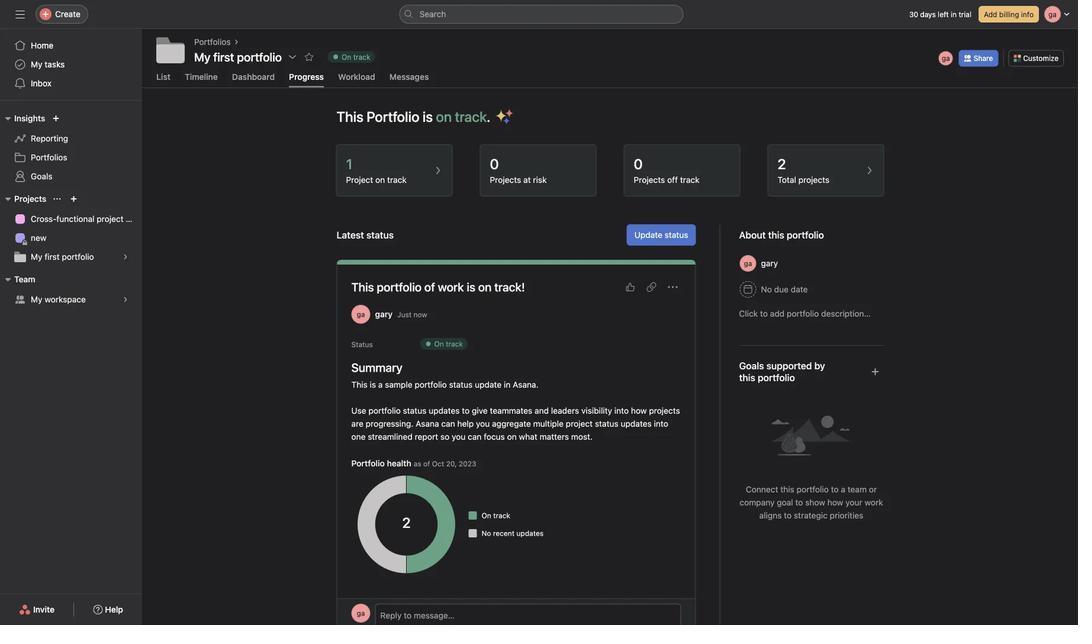 Task type: describe. For each thing, give the bounding box(es) containing it.
teammates
[[490, 406, 532, 416]]

30 days left in trial
[[909, 10, 972, 18]]

status
[[351, 340, 373, 349]]

more actions image
[[668, 282, 678, 292]]

0 projects at risk
[[490, 156, 547, 185]]

projects for 0 projects at risk
[[490, 175, 521, 185]]

2 horizontal spatial updates
[[621, 419, 652, 429]]

matters
[[540, 432, 569, 442]]

to left team
[[831, 484, 839, 494]]

this portfolio of work is on track! link
[[351, 280, 525, 294]]

strategic
[[794, 511, 828, 520]]

portfolio
[[367, 108, 419, 125]]

of for oct
[[423, 460, 430, 468]]

status up asana
[[403, 406, 426, 416]]

teams element
[[0, 269, 142, 311]]

recent
[[493, 529, 515, 537]]

about
[[739, 229, 766, 241]]

0 vertical spatial portfolios
[[194, 37, 231, 47]]

first portfolio
[[213, 50, 282, 64]]

cross-functional project plan link
[[7, 210, 142, 229]]

1
[[346, 156, 353, 172]]

status down the visibility
[[595, 419, 619, 429]]

to down the goal
[[784, 511, 792, 520]]

0 for 0 projects at risk
[[490, 156, 499, 172]]

portfolio health as of oct 20, 2023
[[351, 458, 476, 468]]

are
[[351, 419, 363, 429]]

0 horizontal spatial is
[[370, 380, 376, 389]]

my workspace
[[31, 295, 86, 304]]

date
[[791, 284, 808, 294]]

1 horizontal spatial can
[[468, 432, 482, 442]]

0 likes. click to like this task image
[[626, 282, 635, 292]]

cross-functional project plan
[[31, 214, 142, 224]]

on inside 1 project on track
[[375, 175, 385, 185]]

to inside use portfolio status updates to give teammates and leaders visibility into how projects are progressing. asana can help you aggregate multiple project status updates into one streamlined report so you can focus on what matters most.
[[462, 406, 470, 416]]

0 horizontal spatial a
[[378, 380, 383, 389]]

share button
[[959, 50, 998, 67]]

add parent goal image
[[871, 367, 880, 376]]

reporting link
[[7, 129, 135, 148]]

help
[[105, 605, 123, 615]]

multiple
[[533, 419, 564, 429]]

hide sidebar image
[[15, 9, 25, 19]]

0 for 0 projects off track
[[634, 156, 643, 172]]

supported
[[766, 360, 812, 371]]

2 horizontal spatial on
[[482, 511, 491, 520]]

customize button
[[1008, 50, 1064, 67]]

no for no due date
[[761, 284, 772, 294]]

by
[[814, 360, 825, 371]]

this for this is a sample portfolio status update in asana.
[[351, 380, 368, 389]]

streamlined
[[368, 432, 413, 442]]

on left "."
[[436, 108, 452, 125]]

trial
[[959, 10, 972, 18]]

timeline link
[[185, 72, 218, 87]]

share
[[974, 54, 993, 62]]

team button
[[0, 272, 35, 287]]

help button
[[85, 599, 131, 620]]

my first portfolio link
[[7, 247, 135, 266]]

give
[[472, 406, 488, 416]]

2
[[778, 156, 786, 172]]

about this portfolio
[[739, 229, 824, 241]]

my for my workspace
[[31, 295, 42, 304]]

.
[[487, 108, 490, 125]]

gary for gary
[[761, 258, 778, 268]]

status left 'update'
[[449, 380, 473, 389]]

report
[[415, 432, 438, 442]]

add to starred image
[[304, 52, 314, 62]]

on inside popup button
[[342, 53, 351, 61]]

at
[[523, 175, 531, 185]]

show options, current sort, top image
[[54, 195, 61, 202]]

oct
[[432, 460, 444, 468]]

1 vertical spatial ga
[[357, 310, 365, 318]]

days
[[920, 10, 936, 18]]

track!
[[494, 280, 525, 294]]

visibility
[[581, 406, 612, 416]]

as
[[414, 460, 421, 468]]

20,
[[446, 460, 457, 468]]

a inside connect this portfolio to a team or company goal to show how your work aligns to strategic priorities
[[841, 484, 845, 494]]

this portfolio is on track .
[[337, 108, 490, 125]]

0 vertical spatial can
[[441, 419, 455, 429]]

new link
[[7, 229, 135, 247]]

to right the goal
[[795, 498, 803, 507]]

summary
[[351, 360, 403, 374]]

first
[[45, 252, 60, 262]]

customize
[[1023, 54, 1059, 62]]

on track inside popup button
[[342, 53, 370, 61]]

my first portfolio
[[194, 50, 282, 64]]

1 vertical spatial on track
[[434, 340, 463, 348]]

your
[[846, 498, 862, 507]]

info
[[1021, 10, 1034, 18]]

project
[[346, 175, 373, 185]]

0 horizontal spatial in
[[504, 380, 511, 389]]

no for no recent updates
[[482, 529, 491, 537]]

project inside the cross-functional project plan link
[[97, 214, 124, 224]]

show options image
[[288, 52, 297, 62]]

goals for goals supported by this portfolio
[[739, 360, 764, 371]]

1 horizontal spatial is
[[423, 108, 433, 125]]

goals link
[[7, 167, 135, 186]]

new
[[31, 233, 47, 243]]

left
[[938, 10, 949, 18]]

show
[[805, 498, 825, 507]]

copy link image
[[647, 282, 656, 292]]

projects inside dropdown button
[[14, 194, 46, 204]]

my for my tasks
[[31, 60, 42, 69]]

insights
[[14, 113, 45, 123]]

insights button
[[0, 111, 45, 126]]

projects button
[[0, 192, 46, 206]]

portfolio inside use portfolio status updates to give teammates and leaders visibility into how projects are progressing. asana can help you aggregate multiple project status updates into one streamlined report so you can focus on what matters most.
[[369, 406, 401, 416]]

portfolios link inside insights element
[[7, 148, 135, 167]]

latest status
[[337, 229, 394, 241]]

add
[[984, 10, 997, 18]]

no recent updates
[[482, 529, 544, 537]]

global element
[[0, 29, 142, 100]]

0 vertical spatial portfolios link
[[194, 36, 231, 49]]



Task type: vqa. For each thing, say whether or not it's contained in the screenshot.
the top 'add'
no



Task type: locate. For each thing, give the bounding box(es) containing it.
1 vertical spatial a
[[841, 484, 845, 494]]

this portfolio of work is on track!
[[351, 280, 525, 294]]

portfolio up progressing.
[[369, 406, 401, 416]]

0 horizontal spatial how
[[631, 406, 647, 416]]

portfolio up show
[[797, 484, 829, 494]]

use portfolio status updates to give teammates and leaders visibility into how projects are progressing. asana can help you aggregate multiple project status updates into one streamlined report so you can focus on what matters most.
[[351, 406, 682, 442]]

1 horizontal spatial how
[[828, 498, 843, 507]]

portfolios down reporting
[[31, 152, 67, 162]]

on track button
[[322, 49, 380, 65]]

you right so
[[452, 432, 466, 442]]

just
[[397, 310, 412, 319]]

functional
[[56, 214, 94, 224]]

0 horizontal spatial updates
[[429, 406, 460, 416]]

1 vertical spatial work
[[865, 498, 883, 507]]

0 horizontal spatial goals
[[31, 171, 52, 181]]

this for this portfolio is on track .
[[337, 108, 364, 125]]

1 project on track
[[346, 156, 407, 185]]

can
[[441, 419, 455, 429], [468, 432, 482, 442]]

0 vertical spatial updates
[[429, 406, 460, 416]]

due
[[774, 284, 789, 294]]

new project or portfolio image
[[70, 195, 77, 202]]

1 horizontal spatial on track
[[434, 340, 463, 348]]

projects element
[[0, 188, 142, 269]]

portfolio right sample
[[415, 380, 447, 389]]

2 vertical spatial this
[[351, 380, 368, 389]]

0 horizontal spatial portfolios link
[[7, 148, 135, 167]]

track inside 0 projects off track
[[680, 175, 700, 185]]

1 vertical spatial how
[[828, 498, 843, 507]]

now
[[414, 310, 427, 319]]

update
[[635, 230, 662, 240]]

gary just now
[[375, 309, 427, 319]]

portfolios up the my first portfolio
[[194, 37, 231, 47]]

my inside projects element
[[31, 252, 42, 262]]

projects left off
[[634, 175, 665, 185]]

messages link
[[389, 72, 429, 87]]

2 vertical spatial on track
[[482, 511, 510, 520]]

2 vertical spatial updates
[[517, 529, 544, 537]]

create button
[[36, 5, 88, 24]]

0 horizontal spatial projects
[[14, 194, 46, 204]]

1 horizontal spatial projects
[[798, 175, 830, 185]]

1 vertical spatial this
[[351, 280, 374, 294]]

1 horizontal spatial updates
[[517, 529, 544, 537]]

1 vertical spatial gary
[[375, 309, 393, 319]]

projects inside 0 projects at risk
[[490, 175, 521, 185]]

1 vertical spatial no
[[482, 529, 491, 537]]

my left tasks in the left top of the page
[[31, 60, 42, 69]]

is left track!
[[467, 280, 475, 294]]

search button
[[399, 5, 684, 24]]

1 vertical spatial can
[[468, 432, 482, 442]]

see details, my first portfolio image
[[122, 253, 129, 261]]

my for my first portfolio
[[194, 50, 211, 64]]

my inside 'link'
[[31, 295, 42, 304]]

this down latest status
[[351, 280, 374, 294]]

0 vertical spatial a
[[378, 380, 383, 389]]

help
[[457, 419, 474, 429]]

0 vertical spatial ga
[[942, 54, 950, 62]]

0 horizontal spatial project
[[97, 214, 124, 224]]

a down summary
[[378, 380, 383, 389]]

how inside connect this portfolio to a team or company goal to show how your work aligns to strategic priorities
[[828, 498, 843, 507]]

my tasks link
[[7, 55, 135, 74]]

this down workload link
[[337, 108, 364, 125]]

1 vertical spatial into
[[654, 419, 668, 429]]

connect
[[746, 484, 778, 494]]

0 projects off track
[[634, 156, 700, 185]]

how
[[631, 406, 647, 416], [828, 498, 843, 507]]

my left first
[[31, 252, 42, 262]]

on inside use portfolio status updates to give teammates and leaders visibility into how projects are progressing. asana can help you aggregate multiple project status updates into one streamlined report so you can focus on what matters most.
[[507, 432, 517, 442]]

timeline
[[185, 72, 218, 81]]

this portfolio inside goals supported by this portfolio
[[739, 372, 795, 383]]

plan
[[126, 214, 142, 224]]

this for this portfolio of work is on track!
[[351, 280, 374, 294]]

on right project
[[375, 175, 385, 185]]

2 horizontal spatial on track
[[482, 511, 510, 520]]

workspace
[[45, 295, 86, 304]]

projects for 0 projects off track
[[634, 175, 665, 185]]

portfolio up gary just now
[[377, 280, 422, 294]]

2 0 from the left
[[634, 156, 643, 172]]

1 horizontal spatial project
[[566, 419, 593, 429]]

0 vertical spatial on track
[[342, 53, 370, 61]]

0 horizontal spatial projects
[[649, 406, 680, 416]]

0 horizontal spatial gary
[[375, 309, 393, 319]]

company
[[740, 498, 775, 507]]

0 vertical spatial goals
[[31, 171, 52, 181]]

goals
[[31, 171, 52, 181], [739, 360, 764, 371]]

of up now
[[424, 280, 435, 294]]

gary inside dropdown button
[[761, 258, 778, 268]]

goals inside insights element
[[31, 171, 52, 181]]

dashboard
[[232, 72, 275, 81]]

my up timeline
[[194, 50, 211, 64]]

goals inside goals supported by this portfolio
[[739, 360, 764, 371]]

0 vertical spatial project
[[97, 214, 124, 224]]

this portfolio up gary dropdown button on the right top of page
[[768, 229, 824, 241]]

add billing info
[[984, 10, 1034, 18]]

in left asana. at the left bottom of the page
[[504, 380, 511, 389]]

tasks
[[45, 60, 65, 69]]

1 horizontal spatial no
[[761, 284, 772, 294]]

1 horizontal spatial 0
[[634, 156, 643, 172]]

1 vertical spatial goals
[[739, 360, 764, 371]]

to up help
[[462, 406, 470, 416]]

track inside 1 project on track
[[387, 175, 407, 185]]

how up priorities
[[828, 498, 843, 507]]

this is a sample portfolio status update in asana.
[[351, 380, 539, 389]]

this portfolio
[[768, 229, 824, 241], [739, 372, 795, 383]]

1 vertical spatial updates
[[621, 419, 652, 429]]

goals up projects dropdown button
[[31, 171, 52, 181]]

on down "aggregate"
[[507, 432, 517, 442]]

update status
[[635, 230, 688, 240]]

this down summary
[[351, 380, 368, 389]]

1 horizontal spatial portfolios link
[[194, 36, 231, 49]]

0 vertical spatial this portfolio
[[768, 229, 824, 241]]

no left recent at the left of the page
[[482, 529, 491, 537]]

no left due on the top of page
[[761, 284, 772, 294]]

portfolio down the new link
[[62, 252, 94, 262]]

of for work
[[424, 280, 435, 294]]

0 vertical spatial how
[[631, 406, 647, 416]]

inbox
[[31, 78, 52, 88]]

portfolio inside connect this portfolio to a team or company goal to show how your work aligns to strategic priorities
[[797, 484, 829, 494]]

0 horizontal spatial no
[[482, 529, 491, 537]]

1 horizontal spatial a
[[841, 484, 845, 494]]

on up this is a sample portfolio status update in asana.
[[434, 340, 444, 348]]

0 horizontal spatial can
[[441, 419, 455, 429]]

status right update in the top right of the page
[[665, 230, 688, 240]]

projects inside 0 projects off track
[[634, 175, 665, 185]]

gary left the just
[[375, 309, 393, 319]]

invite
[[33, 605, 55, 615]]

1 vertical spatial projects
[[649, 406, 680, 416]]

0 horizontal spatial on
[[342, 53, 351, 61]]

1 vertical spatial you
[[452, 432, 466, 442]]

2 vertical spatial is
[[370, 380, 376, 389]]

cross-
[[31, 214, 56, 224]]

projects inside use portfolio status updates to give teammates and leaders visibility into how projects are progressing. asana can help you aggregate multiple project status updates into one streamlined report so you can focus on what matters most.
[[649, 406, 680, 416]]

portfolios
[[194, 37, 231, 47], [31, 152, 67, 162]]

portfolios link up the my first portfolio
[[194, 36, 231, 49]]

projects up cross-
[[14, 194, 46, 204]]

my down team
[[31, 295, 42, 304]]

can up so
[[441, 419, 455, 429]]

0 horizontal spatial you
[[452, 432, 466, 442]]

0 vertical spatial of
[[424, 280, 435, 294]]

1 0 from the left
[[490, 156, 499, 172]]

goals supported by this portfolio
[[739, 360, 825, 383]]

this
[[780, 484, 794, 494]]

search list box
[[399, 5, 684, 24]]

how for show
[[828, 498, 843, 507]]

priorities
[[830, 511, 863, 520]]

work inside connect this portfolio to a team or company goal to show how your work aligns to strategic priorities
[[865, 498, 883, 507]]

project up the most.
[[566, 419, 593, 429]]

or
[[869, 484, 877, 494]]

what
[[519, 432, 537, 442]]

1 vertical spatial portfolios
[[31, 152, 67, 162]]

on
[[342, 53, 351, 61], [434, 340, 444, 348], [482, 511, 491, 520]]

1 vertical spatial is
[[467, 280, 475, 294]]

project inside use portfolio status updates to give teammates and leaders visibility into how projects are progressing. asana can help you aggregate multiple project status updates into one streamlined report so you can focus on what matters most.
[[566, 419, 593, 429]]

1 horizontal spatial you
[[476, 419, 490, 429]]

total
[[778, 175, 796, 185]]

aligns
[[759, 511, 782, 520]]

aggregate
[[492, 419, 531, 429]]

0 vertical spatial on
[[342, 53, 351, 61]]

in
[[951, 10, 957, 18], [504, 380, 511, 389]]

portfolio inside projects element
[[62, 252, 94, 262]]

2 horizontal spatial is
[[467, 280, 475, 294]]

on up workload
[[342, 53, 351, 61]]

home
[[31, 41, 53, 50]]

0 horizontal spatial 0
[[490, 156, 499, 172]]

see details, my workspace image
[[122, 296, 129, 303]]

2 horizontal spatial projects
[[634, 175, 665, 185]]

portfolios link down reporting
[[7, 148, 135, 167]]

0 horizontal spatial into
[[614, 406, 629, 416]]

projects inside 2 total projects
[[798, 175, 830, 185]]

1 horizontal spatial on
[[434, 340, 444, 348]]

into
[[614, 406, 629, 416], [654, 419, 668, 429]]

1 vertical spatial this portfolio
[[739, 372, 795, 383]]

you down give on the bottom of page
[[476, 419, 490, 429]]

2 vertical spatial on
[[482, 511, 491, 520]]

0 vertical spatial projects
[[798, 175, 830, 185]]

1 horizontal spatial into
[[654, 419, 668, 429]]

0 vertical spatial you
[[476, 419, 490, 429]]

gary for gary just now
[[375, 309, 393, 319]]

1 horizontal spatial gary
[[761, 258, 778, 268]]

0 vertical spatial gary
[[761, 258, 778, 268]]

0 inside 0 projects off track
[[634, 156, 643, 172]]

is down summary
[[370, 380, 376, 389]]

progressing.
[[366, 419, 413, 429]]

no due date
[[761, 284, 808, 294]]

of inside portfolio health as of oct 20, 2023
[[423, 460, 430, 468]]

focus
[[484, 432, 505, 442]]

billing
[[999, 10, 1019, 18]]

on track up this is a sample portfolio status update in asana.
[[434, 340, 463, 348]]

messages
[[389, 72, 429, 81]]

asana.
[[513, 380, 539, 389]]

add billing info button
[[979, 6, 1039, 22]]

list link
[[156, 72, 171, 87]]

how right the visibility
[[631, 406, 647, 416]]

gary up no due date dropdown button
[[761, 258, 778, 268]]

one
[[351, 432, 366, 442]]

my tasks
[[31, 60, 65, 69]]

0 vertical spatial is
[[423, 108, 433, 125]]

0 horizontal spatial portfolios
[[31, 152, 67, 162]]

list
[[156, 72, 171, 81]]

risk
[[533, 175, 547, 185]]

projects left the at
[[490, 175, 521, 185]]

new image
[[52, 115, 59, 122]]

0 horizontal spatial work
[[438, 280, 464, 294]]

my inside global element
[[31, 60, 42, 69]]

goal
[[777, 498, 793, 507]]

0 vertical spatial work
[[438, 280, 464, 294]]

update status button
[[627, 224, 696, 246]]

project left the plan
[[97, 214, 124, 224]]

status inside update status button
[[665, 230, 688, 240]]

a
[[378, 380, 383, 389], [841, 484, 845, 494]]

can down help
[[468, 432, 482, 442]]

is right portfolio
[[423, 108, 433, 125]]

so
[[440, 432, 450, 442]]

how inside use portfolio status updates to give teammates and leaders visibility into how projects are progressing. asana can help you aggregate multiple project status updates into one streamlined report so you can focus on what matters most.
[[631, 406, 647, 416]]

goals for goals
[[31, 171, 52, 181]]

1 vertical spatial of
[[423, 460, 430, 468]]

1 vertical spatial project
[[566, 419, 593, 429]]

goals left the supported
[[739, 360, 764, 371]]

1 vertical spatial in
[[504, 380, 511, 389]]

my for my first portfolio
[[31, 252, 42, 262]]

ga inside button
[[357, 609, 365, 617]]

of right the as
[[423, 460, 430, 468]]

2 vertical spatial ga
[[357, 609, 365, 617]]

progress
[[289, 72, 324, 81]]

this
[[337, 108, 364, 125], [351, 280, 374, 294], [351, 380, 368, 389]]

0 vertical spatial in
[[951, 10, 957, 18]]

workload
[[338, 72, 375, 81]]

1 horizontal spatial projects
[[490, 175, 521, 185]]

ga button
[[351, 604, 370, 623]]

work
[[438, 280, 464, 294], [865, 498, 883, 507]]

on left track!
[[478, 280, 492, 294]]

in right left
[[951, 10, 957, 18]]

no inside dropdown button
[[761, 284, 772, 294]]

this portfolio down the supported
[[739, 372, 795, 383]]

on up no recent updates
[[482, 511, 491, 520]]

0 inside 0 projects at risk
[[490, 156, 499, 172]]

1 horizontal spatial portfolios
[[194, 37, 231, 47]]

0 vertical spatial no
[[761, 284, 772, 294]]

how for into
[[631, 406, 647, 416]]

on track up recent at the left of the page
[[482, 511, 510, 520]]

portfolios inside insights element
[[31, 152, 67, 162]]

progress link
[[289, 72, 324, 87]]

1 horizontal spatial goals
[[739, 360, 764, 371]]

most.
[[571, 432, 593, 442]]

1 horizontal spatial work
[[865, 498, 883, 507]]

create
[[55, 9, 80, 19]]

connect this portfolio to a team or company goal to show how your work aligns to strategic priorities
[[740, 484, 883, 520]]

0 vertical spatial this
[[337, 108, 364, 125]]

1 horizontal spatial in
[[951, 10, 957, 18]]

1 vertical spatial portfolios link
[[7, 148, 135, 167]]

a left team
[[841, 484, 845, 494]]

1 vertical spatial on
[[434, 340, 444, 348]]

update
[[475, 380, 502, 389]]

portfolios link
[[194, 36, 231, 49], [7, 148, 135, 167]]

0 horizontal spatial on track
[[342, 53, 370, 61]]

dashboard link
[[232, 72, 275, 87]]

track inside on track popup button
[[353, 53, 370, 61]]

on track up workload
[[342, 53, 370, 61]]

my workspace link
[[7, 290, 135, 309]]

inbox link
[[7, 74, 135, 93]]

insights element
[[0, 108, 142, 188]]

my first portfolio
[[31, 252, 94, 262]]

0 vertical spatial into
[[614, 406, 629, 416]]

use
[[351, 406, 366, 416]]



